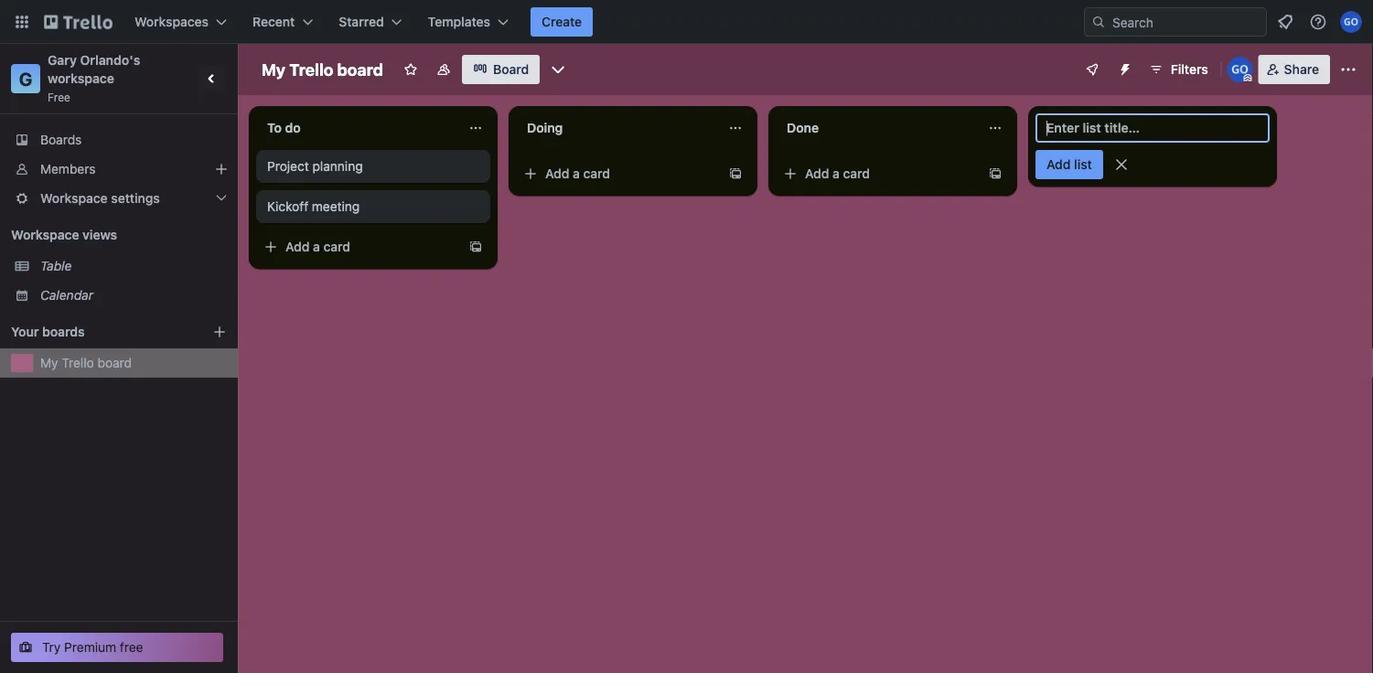 Task type: locate. For each thing, give the bounding box(es) containing it.
doing
[[527, 120, 563, 135]]

0 horizontal spatial my
[[40, 355, 58, 371]]

1 horizontal spatial trello
[[289, 59, 333, 79]]

create from template… image
[[728, 166, 743, 181]]

your
[[11, 324, 39, 339]]

table
[[40, 258, 72, 274]]

2 horizontal spatial a
[[833, 166, 840, 181]]

card down the meeting at the left top of the page
[[323, 239, 350, 254]]

try premium free
[[42, 640, 143, 655]]

2 horizontal spatial add a card button
[[776, 159, 981, 188]]

1 vertical spatial my trello board
[[40, 355, 132, 371]]

1 vertical spatial trello
[[62, 355, 94, 371]]

views
[[82, 227, 117, 242]]

0 horizontal spatial card
[[323, 239, 350, 254]]

kickoff
[[267, 199, 308, 214]]

a down 'kickoff meeting'
[[313, 239, 320, 254]]

add for doing
[[545, 166, 569, 181]]

card for done
[[843, 166, 870, 181]]

back to home image
[[44, 7, 113, 37]]

calendar
[[40, 288, 93, 303]]

a for doing
[[573, 166, 580, 181]]

trello down boards
[[62, 355, 94, 371]]

workspace inside 'popup button'
[[40, 191, 108, 206]]

list
[[1074, 157, 1092, 172]]

project
[[267, 159, 309, 174]]

add left list
[[1047, 157, 1071, 172]]

my
[[262, 59, 286, 79], [40, 355, 58, 371]]

workspace down members on the left of the page
[[40, 191, 108, 206]]

0 vertical spatial create from template… image
[[988, 166, 1003, 181]]

a down 'done' text box on the top right
[[833, 166, 840, 181]]

add a card down done
[[805, 166, 870, 181]]

0 horizontal spatial trello
[[62, 355, 94, 371]]

0 vertical spatial my trello board
[[262, 59, 383, 79]]

boards link
[[0, 125, 238, 155]]

this member is an admin of this board. image
[[1244, 74, 1252, 82]]

my trello board down starred
[[262, 59, 383, 79]]

board
[[493, 62, 529, 77]]

add board image
[[212, 325, 227, 339]]

0 horizontal spatial a
[[313, 239, 320, 254]]

create from template… image for to do
[[468, 240, 483, 254]]

create
[[542, 14, 582, 29]]

switch to… image
[[13, 13, 31, 31]]

add down doing
[[545, 166, 569, 181]]

0 vertical spatial my
[[262, 59, 286, 79]]

my down "your boards"
[[40, 355, 58, 371]]

0 vertical spatial board
[[337, 59, 383, 79]]

1 horizontal spatial a
[[573, 166, 580, 181]]

power ups image
[[1085, 62, 1099, 77]]

my down recent
[[262, 59, 286, 79]]

card down doing text field
[[583, 166, 610, 181]]

starred
[[339, 14, 384, 29]]

1 horizontal spatial create from template… image
[[988, 166, 1003, 181]]

workspace up table
[[11, 227, 79, 242]]

1 horizontal spatial board
[[337, 59, 383, 79]]

create from template… image
[[988, 166, 1003, 181], [468, 240, 483, 254]]

board
[[337, 59, 383, 79], [97, 355, 132, 371]]

primary element
[[0, 0, 1373, 44]]

add a card button down doing text field
[[516, 159, 721, 188]]

workspace
[[40, 191, 108, 206], [11, 227, 79, 242]]

0 horizontal spatial create from template… image
[[468, 240, 483, 254]]

add down done
[[805, 166, 829, 181]]

your boards with 1 items element
[[11, 321, 185, 343]]

0 horizontal spatial add a card button
[[256, 232, 461, 262]]

table link
[[40, 257, 227, 275]]

search image
[[1091, 15, 1106, 29]]

do
[[285, 120, 301, 135]]

1 horizontal spatial my trello board
[[262, 59, 383, 79]]

card down 'done' text box on the top right
[[843, 166, 870, 181]]

add a card button down kickoff meeting link
[[256, 232, 461, 262]]

share
[[1284, 62, 1319, 77]]

board down your boards with 1 items element
[[97, 355, 132, 371]]

add down the kickoff
[[285, 239, 310, 254]]

Doing text field
[[516, 113, 717, 143]]

add a card
[[545, 166, 610, 181], [805, 166, 870, 181], [285, 239, 350, 254]]

workspace views
[[11, 227, 117, 242]]

1 horizontal spatial add a card button
[[516, 159, 721, 188]]

1 vertical spatial board
[[97, 355, 132, 371]]

2 horizontal spatial card
[[843, 166, 870, 181]]

add a card button down 'done' text box on the top right
[[776, 159, 981, 188]]

add a card button for to do
[[256, 232, 461, 262]]

add for to do
[[285, 239, 310, 254]]

0 vertical spatial trello
[[289, 59, 333, 79]]

a
[[573, 166, 580, 181], [833, 166, 840, 181], [313, 239, 320, 254]]

1 vertical spatial create from template… image
[[468, 240, 483, 254]]

1 horizontal spatial my
[[262, 59, 286, 79]]

boards
[[42, 324, 85, 339]]

add a card button
[[516, 159, 721, 188], [776, 159, 981, 188], [256, 232, 461, 262]]

2 horizontal spatial add a card
[[805, 166, 870, 181]]

a down doing text field
[[573, 166, 580, 181]]

workspace for workspace settings
[[40, 191, 108, 206]]

workspace navigation collapse icon image
[[199, 66, 225, 91]]

add a card down 'kickoff meeting'
[[285, 239, 350, 254]]

1 horizontal spatial card
[[583, 166, 610, 181]]

add a card down doing
[[545, 166, 610, 181]]

project planning link
[[267, 157, 479, 176]]

workspace for workspace views
[[11, 227, 79, 242]]

workspace settings
[[40, 191, 160, 206]]

card for doing
[[583, 166, 610, 181]]

done
[[787, 120, 819, 135]]

workspaces
[[134, 14, 209, 29]]

add a card button for done
[[776, 159, 981, 188]]

board down starred
[[337, 59, 383, 79]]

my trello board
[[262, 59, 383, 79], [40, 355, 132, 371]]

card for to do
[[323, 239, 350, 254]]

1 vertical spatial workspace
[[11, 227, 79, 242]]

Board name text field
[[252, 55, 392, 84]]

add for done
[[805, 166, 829, 181]]

1 vertical spatial my
[[40, 355, 58, 371]]

trello down "recent" popup button
[[289, 59, 333, 79]]

boards
[[40, 132, 82, 147]]

1 horizontal spatial add a card
[[545, 166, 610, 181]]

add a card for doing
[[545, 166, 610, 181]]

kickoff meeting
[[267, 199, 360, 214]]

recent
[[253, 14, 295, 29]]

meeting
[[312, 199, 360, 214]]

filters button
[[1143, 55, 1214, 84]]

0 vertical spatial workspace
[[40, 191, 108, 206]]

members
[[40, 161, 96, 177]]

my trello board down your boards with 1 items element
[[40, 355, 132, 371]]

0 notifications image
[[1274, 11, 1296, 33]]

workspace
[[48, 71, 114, 86]]

trello
[[289, 59, 333, 79], [62, 355, 94, 371]]

workspace visible image
[[436, 62, 451, 77]]

trello inside "text field"
[[289, 59, 333, 79]]

card
[[583, 166, 610, 181], [843, 166, 870, 181], [323, 239, 350, 254]]

0 horizontal spatial add a card
[[285, 239, 350, 254]]

create from template… image for done
[[988, 166, 1003, 181]]

0 horizontal spatial my trello board
[[40, 355, 132, 371]]

add
[[1047, 157, 1071, 172], [545, 166, 569, 181], [805, 166, 829, 181], [285, 239, 310, 254]]

your boards
[[11, 324, 85, 339]]



Task type: vqa. For each thing, say whether or not it's contained in the screenshot.
THE G link at the top left of page
yes



Task type: describe. For each thing, give the bounding box(es) containing it.
Enter list title… text field
[[1036, 113, 1270, 143]]

add inside add list button
[[1047, 157, 1071, 172]]

add a card for to do
[[285, 239, 350, 254]]

customize views image
[[549, 60, 567, 79]]

share button
[[1259, 55, 1330, 84]]

orlando's
[[80, 53, 140, 68]]

gary orlando's workspace free
[[48, 53, 143, 103]]

kickoff meeting link
[[267, 198, 479, 216]]

recent button
[[242, 7, 324, 37]]

try
[[42, 640, 61, 655]]

cancel list editing image
[[1112, 156, 1131, 174]]

to
[[267, 120, 282, 135]]

Done text field
[[776, 113, 977, 143]]

free
[[120, 640, 143, 655]]

project planning
[[267, 159, 363, 174]]

gary orlando (garyorlando) image
[[1227, 57, 1253, 82]]

star or unstar board image
[[403, 62, 418, 77]]

add a card button for doing
[[516, 159, 721, 188]]

g
[[19, 68, 32, 89]]

board inside "text field"
[[337, 59, 383, 79]]

templates
[[428, 14, 490, 29]]

board link
[[462, 55, 540, 84]]

gary orlando's workspace link
[[48, 53, 143, 86]]

show menu image
[[1339, 60, 1358, 79]]

workspaces button
[[124, 7, 238, 37]]

settings
[[111, 191, 160, 206]]

starred button
[[328, 7, 413, 37]]

templates button
[[417, 7, 520, 37]]

to do
[[267, 120, 301, 135]]

add a card for done
[[805, 166, 870, 181]]

g link
[[11, 64, 40, 93]]

a for done
[[833, 166, 840, 181]]

free
[[48, 91, 70, 103]]

add list button
[[1036, 150, 1103, 179]]

premium
[[64, 640, 116, 655]]

try premium free button
[[11, 633, 223, 662]]

a for to do
[[313, 239, 320, 254]]

gary
[[48, 53, 77, 68]]

members link
[[0, 155, 238, 184]]

my trello board link
[[40, 354, 227, 372]]

Search field
[[1106, 8, 1266, 36]]

0 horizontal spatial board
[[97, 355, 132, 371]]

my trello board inside "text field"
[[262, 59, 383, 79]]

To do text field
[[256, 113, 457, 143]]

automation image
[[1110, 55, 1136, 81]]

filters
[[1171, 62, 1208, 77]]

create button
[[531, 7, 593, 37]]

add list
[[1047, 157, 1092, 172]]

calendar link
[[40, 286, 227, 305]]

planning
[[312, 159, 363, 174]]

my inside "text field"
[[262, 59, 286, 79]]

gary orlando (garyorlando) image
[[1340, 11, 1362, 33]]

workspace settings button
[[0, 184, 238, 213]]

open information menu image
[[1309, 13, 1327, 31]]



